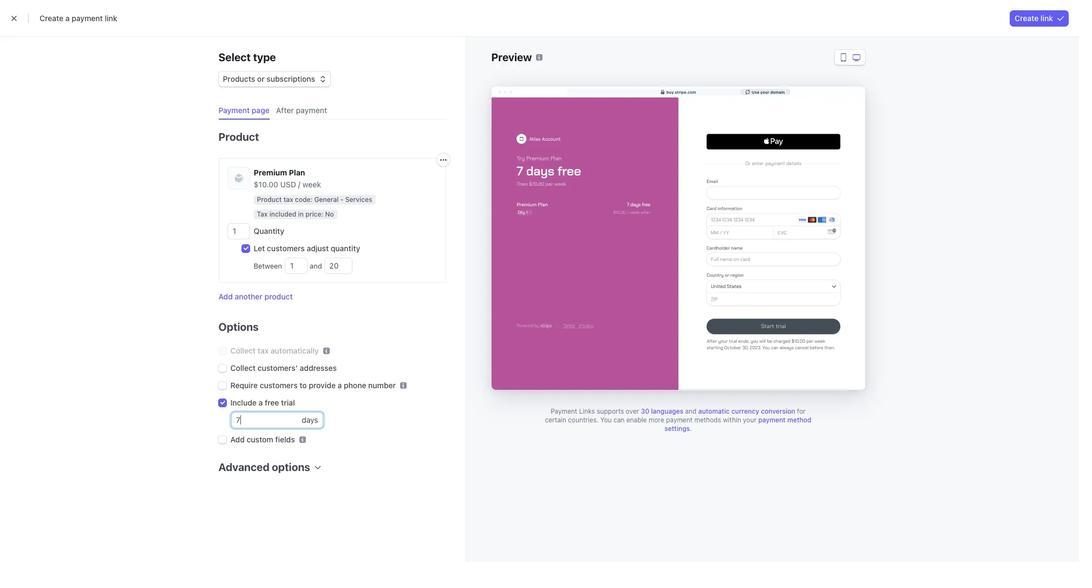 Task type: describe. For each thing, give the bounding box(es) containing it.
add another product button
[[219, 291, 293, 302]]

Quantity number field
[[228, 224, 249, 239]]

no
[[325, 210, 334, 218]]

add custom fields
[[231, 435, 295, 444]]

/
[[298, 180, 301, 189]]

use
[[752, 90, 760, 94]]

svg image
[[440, 157, 447, 163]]

conversion
[[761, 407, 796, 416]]

options
[[272, 461, 310, 473]]

free
[[265, 398, 279, 407]]

for certain countries. you can enable more payment methods within your
[[545, 407, 806, 424]]

settings
[[665, 425, 690, 433]]

customers'
[[258, 364, 298, 373]]

method
[[788, 416, 812, 424]]

product for product
[[219, 131, 259, 143]]

product
[[265, 292, 293, 301]]

product for product tax code: general - services
[[257, 196, 282, 204]]

more
[[649, 416, 665, 424]]

product tax code: general - services
[[257, 196, 372, 204]]

plan
[[289, 168, 305, 177]]

select type
[[219, 51, 276, 63]]

collect tax automatically
[[231, 346, 319, 355]]

let
[[254, 244, 265, 253]]

create for create a payment link
[[40, 14, 63, 23]]

certain
[[545, 416, 567, 424]]

number
[[368, 381, 396, 390]]

add another product
[[219, 292, 293, 301]]

after payment button
[[272, 102, 334, 120]]

automatically
[[271, 346, 319, 355]]

days
[[302, 416, 318, 425]]

week
[[303, 180, 321, 189]]

premium
[[254, 168, 287, 177]]

tax for collect
[[258, 346, 269, 355]]

payment for payment page
[[219, 106, 250, 115]]

automatic
[[699, 407, 730, 416]]

provide
[[309, 381, 336, 390]]

quantity
[[331, 244, 360, 253]]

products or subscriptions button
[[219, 69, 330, 87]]

quantity
[[254, 226, 284, 236]]

usd
[[280, 180, 296, 189]]

over
[[626, 407, 639, 416]]

collect for collect customers' addresses
[[231, 364, 256, 373]]

your inside button
[[761, 90, 770, 94]]

payment inside payment method settings
[[759, 416, 786, 424]]

include
[[231, 398, 257, 407]]

link inside button
[[1041, 14, 1054, 23]]

create link
[[1015, 14, 1054, 23]]

included
[[270, 210, 296, 218]]

30 languages link
[[641, 407, 684, 416]]

adjust
[[307, 244, 329, 253]]

$10.00
[[254, 180, 278, 189]]

between
[[254, 262, 284, 270]]

languages
[[651, 407, 684, 416]]

another
[[235, 292, 263, 301]]

payment inside for certain countries. you can enable more payment methods within your
[[666, 416, 693, 424]]

a for create a payment link
[[65, 14, 70, 23]]

let customers adjust quantity
[[254, 244, 360, 253]]

-
[[341, 196, 344, 204]]

services
[[345, 196, 372, 204]]

premium plan $10.00 usd / week
[[254, 168, 321, 189]]

.
[[690, 425, 692, 433]]

add for add custom fields
[[231, 435, 245, 444]]

products or subscriptions
[[223, 74, 315, 83]]

1 horizontal spatial and
[[686, 407, 697, 416]]

payment inside button
[[296, 106, 327, 115]]

countries.
[[568, 416, 599, 424]]

automatic currency conversion link
[[699, 407, 796, 416]]

or
[[257, 74, 265, 83]]

your inside for certain countries. you can enable more payment methods within your
[[743, 416, 757, 424]]



Task type: locate. For each thing, give the bounding box(es) containing it.
1 horizontal spatial tax
[[284, 196, 293, 204]]

create a payment link
[[40, 14, 117, 23]]

after
[[276, 106, 294, 115]]

payment page
[[219, 106, 270, 115]]

2 link from the left
[[1041, 14, 1054, 23]]

subscriptions
[[267, 74, 315, 83]]

Minimum adjustable quantity number field
[[285, 258, 307, 274]]

0 vertical spatial collect
[[231, 346, 256, 355]]

create link button
[[1011, 10, 1069, 26]]

select
[[219, 51, 251, 63]]

advanced
[[219, 461, 270, 473]]

addresses
[[300, 364, 337, 373]]

link
[[105, 14, 117, 23], [1041, 14, 1054, 23]]

0 horizontal spatial your
[[743, 416, 757, 424]]

0 horizontal spatial tax
[[258, 346, 269, 355]]

customers down customers'
[[260, 381, 298, 390]]

payment method settings link
[[665, 416, 812, 433]]

1 create from the left
[[40, 14, 63, 23]]

buy.stripe.com
[[667, 90, 696, 94]]

0 vertical spatial add
[[219, 292, 233, 301]]

1 link from the left
[[105, 14, 117, 23]]

and
[[308, 262, 324, 270], [686, 407, 697, 416]]

methods
[[695, 416, 722, 424]]

customers up minimum adjustable quantity number field
[[267, 244, 305, 253]]

1 vertical spatial add
[[231, 435, 245, 444]]

add inside button
[[219, 292, 233, 301]]

collect up require
[[231, 364, 256, 373]]

payment
[[72, 14, 103, 23], [296, 106, 327, 115], [666, 416, 693, 424], [759, 416, 786, 424]]

product down $10.00
[[257, 196, 282, 204]]

days button
[[302, 413, 323, 428]]

phone
[[344, 381, 366, 390]]

to
[[300, 381, 307, 390]]

payment links supports over 30 languages and automatic currency conversion
[[551, 407, 796, 416]]

1 vertical spatial payment
[[551, 407, 578, 416]]

1 vertical spatial product
[[257, 196, 282, 204]]

create inside button
[[1015, 14, 1039, 23]]

1 vertical spatial collect
[[231, 364, 256, 373]]

product down payment page button
[[219, 131, 259, 143]]

0 horizontal spatial and
[[308, 262, 324, 270]]

type
[[253, 51, 276, 63]]

and inside 'payment page' tab panel
[[308, 262, 324, 270]]

None number field
[[232, 413, 302, 428]]

1 vertical spatial customers
[[260, 381, 298, 390]]

create
[[40, 14, 63, 23], [1015, 14, 1039, 23]]

a for include a free trial
[[259, 398, 263, 407]]

add for add another product
[[219, 292, 233, 301]]

advanced options button
[[214, 454, 321, 475]]

add left another
[[219, 292, 233, 301]]

2 collect from the top
[[231, 364, 256, 373]]

advanced options
[[219, 461, 310, 473]]

1 vertical spatial and
[[686, 407, 697, 416]]

2 vertical spatial a
[[259, 398, 263, 407]]

options
[[219, 321, 259, 333]]

general
[[314, 196, 339, 204]]

preview
[[492, 51, 532, 63]]

0 vertical spatial your
[[761, 90, 770, 94]]

tax
[[257, 210, 268, 218]]

create for create link
[[1015, 14, 1039, 23]]

price:
[[306, 210, 324, 218]]

use your domain button
[[741, 89, 791, 95]]

include a free trial
[[231, 398, 295, 407]]

trial
[[281, 398, 295, 407]]

0 horizontal spatial a
[[65, 14, 70, 23]]

1 horizontal spatial a
[[259, 398, 263, 407]]

collect
[[231, 346, 256, 355], [231, 364, 256, 373]]

you
[[601, 416, 612, 424]]

payment inside button
[[219, 106, 250, 115]]

customers
[[267, 244, 305, 253], [260, 381, 298, 390]]

currency
[[732, 407, 760, 416]]

0 vertical spatial customers
[[267, 244, 305, 253]]

0 vertical spatial tax
[[284, 196, 293, 204]]

2 horizontal spatial a
[[338, 381, 342, 390]]

within
[[723, 416, 742, 424]]

1 horizontal spatial payment
[[551, 407, 578, 416]]

payment page tab panel
[[210, 120, 450, 490]]

payment
[[219, 106, 250, 115], [551, 407, 578, 416]]

a
[[65, 14, 70, 23], [338, 381, 342, 390], [259, 398, 263, 407]]

1 horizontal spatial link
[[1041, 14, 1054, 23]]

and up . at right bottom
[[686, 407, 697, 416]]

payment link settings tab list
[[214, 102, 446, 120]]

in
[[298, 210, 304, 218]]

1 vertical spatial a
[[338, 381, 342, 390]]

payment for payment links supports over 30 languages and automatic currency conversion
[[551, 407, 578, 416]]

after payment
[[276, 106, 327, 115]]

customers for require
[[260, 381, 298, 390]]

tax included in price: no
[[257, 210, 334, 218]]

for
[[798, 407, 806, 416]]

tax down the usd
[[284, 196, 293, 204]]

require
[[231, 381, 258, 390]]

your down automatic currency conversion link
[[743, 416, 757, 424]]

can
[[614, 416, 625, 424]]

0 vertical spatial payment
[[219, 106, 250, 115]]

page
[[252, 106, 270, 115]]

collect down options
[[231, 346, 256, 355]]

your right use
[[761, 90, 770, 94]]

domain
[[771, 90, 785, 94]]

fields
[[275, 435, 295, 444]]

products
[[223, 74, 255, 83]]

add
[[219, 292, 233, 301], [231, 435, 245, 444]]

30
[[641, 407, 650, 416]]

customers for let
[[267, 244, 305, 253]]

custom
[[247, 435, 273, 444]]

tax for product
[[284, 196, 293, 204]]

collect for collect tax automatically
[[231, 346, 256, 355]]

1 horizontal spatial your
[[761, 90, 770, 94]]

0 horizontal spatial payment
[[219, 106, 250, 115]]

0 vertical spatial and
[[308, 262, 324, 270]]

payment left page
[[219, 106, 250, 115]]

1 horizontal spatial create
[[1015, 14, 1039, 23]]

product
[[219, 131, 259, 143], [257, 196, 282, 204]]

collect customers' addresses
[[231, 364, 337, 373]]

1 vertical spatial your
[[743, 416, 757, 424]]

enable
[[627, 416, 647, 424]]

1 collect from the top
[[231, 346, 256, 355]]

0 horizontal spatial link
[[105, 14, 117, 23]]

payment up certain
[[551, 407, 578, 416]]

0 vertical spatial product
[[219, 131, 259, 143]]

0 vertical spatial a
[[65, 14, 70, 23]]

payment page button
[[214, 102, 276, 120]]

2 create from the left
[[1015, 14, 1039, 23]]

0 horizontal spatial create
[[40, 14, 63, 23]]

1 vertical spatial tax
[[258, 346, 269, 355]]

payment method settings
[[665, 416, 812, 433]]

tax
[[284, 196, 293, 204], [258, 346, 269, 355]]

supports
[[597, 407, 624, 416]]

Maximum adjustable quantity number field
[[325, 258, 352, 274]]

tax up customers'
[[258, 346, 269, 355]]

add left custom
[[231, 435, 245, 444]]

use your domain
[[752, 90, 785, 94]]

code:
[[295, 196, 313, 204]]

and down adjust
[[308, 262, 324, 270]]

links
[[579, 407, 595, 416]]

require customers to provide a phone number
[[231, 381, 396, 390]]



Task type: vqa. For each thing, say whether or not it's contained in the screenshot.
the Create link button
yes



